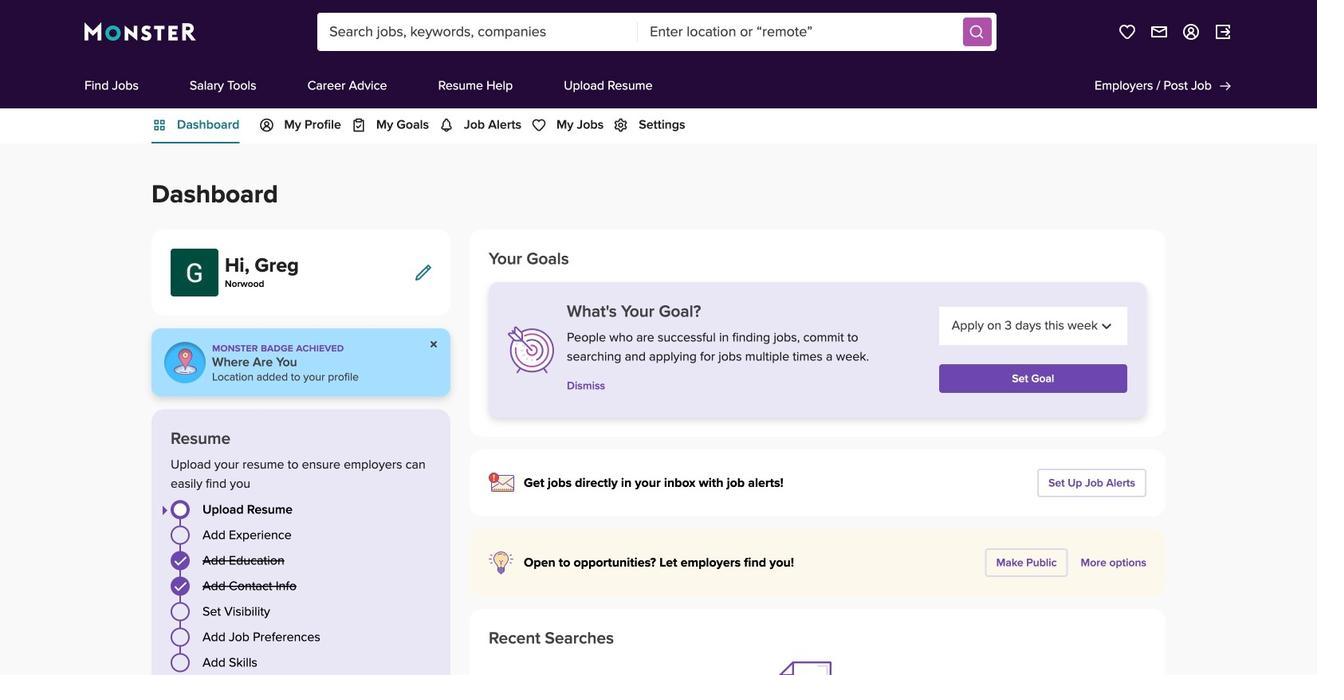 Task type: describe. For each thing, give the bounding box(es) containing it.
message center image
[[1150, 22, 1169, 41]]

profile image
[[1182, 22, 1201, 41]]

search image
[[969, 24, 985, 40]]

log out image
[[1214, 22, 1233, 41]]

edit profile image
[[416, 265, 432, 281]]



Task type: locate. For each thing, give the bounding box(es) containing it.
menu bar
[[132, 108, 1185, 144]]

Search jobs, keywords, companies search field
[[318, 13, 638, 51]]

my jobs image
[[1118, 22, 1137, 41]]

profile photo image
[[171, 249, 219, 297]]

Enter location or "remote" search field
[[638, 13, 959, 51]]

close image
[[431, 341, 438, 349]]

progress bar
[[171, 500, 432, 673]]

monster image
[[85, 22, 196, 41]]

None text field
[[952, 317, 955, 336]]



Task type: vqa. For each thing, say whether or not it's contained in the screenshot.
the bottommost save this job "icon"
no



